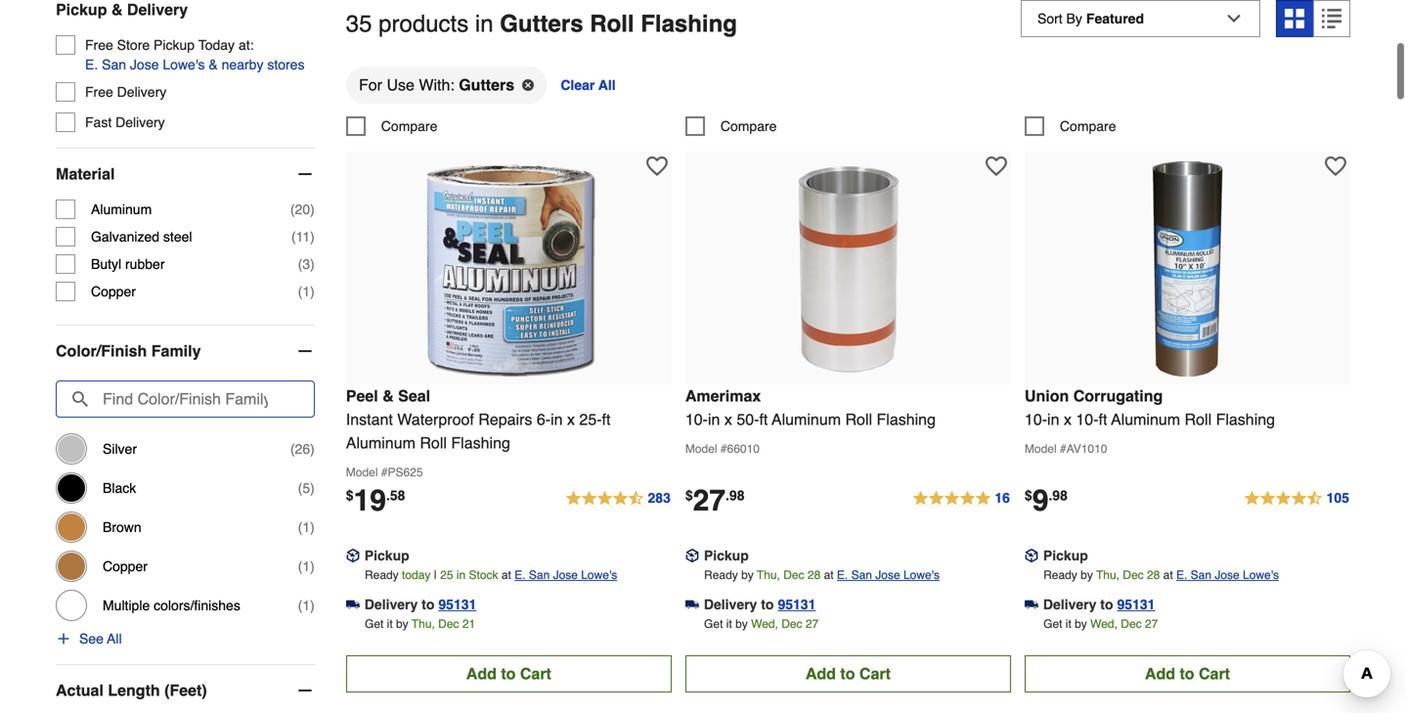Task type: vqa. For each thing, say whether or not it's contained in the screenshot.
done,
no



Task type: locate. For each thing, give the bounding box(es) containing it.
2 horizontal spatial 10-
[[1076, 410, 1099, 428]]

2 horizontal spatial model
[[1025, 442, 1057, 456]]

95131 button for 2nd pickup image from the left
[[1118, 595, 1156, 614]]

1 horizontal spatial .98
[[1049, 488, 1068, 503]]

1 ready by thu, dec 28 at e. san jose lowe's from the left
[[704, 568, 940, 582]]

in down amerimax
[[708, 410, 720, 428]]

by for 2nd pickup image from right 95131 button
[[736, 617, 748, 631]]

8 ) from the top
[[310, 559, 315, 574]]

pickup right pickup icon at bottom left
[[365, 548, 410, 563]]

2 ready by thu, dec 28 at e. san jose lowe's from the left
[[1044, 568, 1279, 582]]

0 horizontal spatial 95131 button
[[439, 595, 477, 614]]

0 horizontal spatial 10-
[[686, 410, 708, 428]]

0 vertical spatial gutters
[[500, 10, 584, 37]]

1 horizontal spatial 10-
[[1025, 410, 1048, 428]]

2 horizontal spatial add to cart
[[1145, 665, 1231, 683]]

grid view image
[[1285, 9, 1305, 28]]

delivery to 95131 for 2nd pickup image from the left's 95131 button
[[1044, 597, 1156, 612]]

1 horizontal spatial 4.5 stars image
[[1244, 487, 1351, 511]]

# up "actual price $27.98" element
[[721, 442, 727, 456]]

2 x from the left
[[725, 410, 733, 428]]

3 ( 1 ) from the top
[[298, 559, 315, 574]]

2 e. san jose lowe's button from the left
[[837, 565, 940, 585]]

$ inside $ 9 .98
[[1025, 488, 1033, 503]]

$ down model # ps625
[[346, 488, 354, 503]]

minus image inside "actual length (feet)" button
[[295, 681, 315, 700]]

1 horizontal spatial add to cart button
[[686, 655, 1011, 692]]

colors/finishes
[[154, 598, 240, 613]]

minus image
[[295, 164, 315, 184]]

dec
[[784, 568, 805, 582], [1123, 568, 1144, 582], [438, 617, 459, 631], [782, 617, 803, 631], [1121, 617, 1142, 631]]

free left store at the top left
[[85, 37, 113, 53]]

0 horizontal spatial truck filled image
[[346, 598, 360, 611]]

3 1 from the top
[[303, 559, 310, 574]]

( 1 )
[[298, 284, 315, 299], [298, 520, 315, 535], [298, 559, 315, 574], [298, 598, 315, 613]]

1 compare from the left
[[381, 118, 438, 134]]

0 horizontal spatial delivery to 95131
[[365, 597, 477, 612]]

pickup for 2nd pickup image from right
[[704, 548, 749, 563]]

28 for 2nd pickup image from right 95131 button
[[808, 568, 821, 582]]

1 horizontal spatial at
[[824, 568, 834, 582]]

copper down butyl
[[91, 284, 136, 299]]

add to cart
[[466, 665, 552, 683], [806, 665, 891, 683], [1145, 665, 1231, 683]]

0 horizontal spatial add to cart button
[[346, 655, 672, 692]]

all inside button
[[599, 77, 616, 93]]

4.5 stars image containing 283
[[565, 487, 672, 511]]

|
[[434, 568, 437, 582]]

1 wed, from the left
[[751, 617, 779, 631]]

1 horizontal spatial wed,
[[1091, 617, 1118, 631]]

in inside the union corrugating 10-in x 10-ft aluminum roll flashing
[[1048, 410, 1060, 428]]

0 horizontal spatial #
[[381, 466, 388, 479]]

model for instant waterproof repairs 6-in x 25-ft aluminum roll flashing
[[346, 466, 378, 479]]

material button
[[56, 149, 315, 200]]

minus image for color/finish family
[[295, 341, 315, 361]]

aluminum
[[91, 202, 152, 217], [772, 410, 841, 428], [1112, 410, 1181, 428], [346, 434, 416, 452]]

peel & seal instant waterproof repairs 6-in x 25-ft aluminum roll flashing image
[[401, 161, 617, 376]]

all for see all
[[107, 631, 122, 647]]

0 horizontal spatial &
[[111, 1, 123, 19]]

10-
[[686, 410, 708, 428], [1025, 410, 1048, 428], [1076, 410, 1099, 428]]

# for instant
[[381, 466, 388, 479]]

2 horizontal spatial cart
[[1199, 665, 1231, 683]]

4.5 stars image
[[565, 487, 672, 511], [1244, 487, 1351, 511]]

1 horizontal spatial delivery to 95131
[[704, 597, 816, 612]]

1 horizontal spatial 95131
[[778, 597, 816, 612]]

ft down the corrugating
[[1099, 410, 1108, 428]]

2 horizontal spatial add to cart button
[[1025, 655, 1351, 692]]

truck filled image
[[346, 598, 360, 611], [1025, 598, 1039, 611]]

copper
[[91, 284, 136, 299], [103, 559, 148, 574]]

all right clear
[[599, 77, 616, 93]]

1 horizontal spatial ready by thu, dec 28 at e. san jose lowe's
[[1044, 568, 1279, 582]]

x left 50-
[[725, 410, 733, 428]]

1 horizontal spatial add to cart
[[806, 665, 891, 683]]

roll inside amerimax 10-in x 50-ft aluminum roll flashing
[[846, 410, 873, 428]]

in left 25-
[[551, 410, 563, 428]]

e. san jose lowe's button for 2nd pickup image from right 95131 button
[[837, 565, 940, 585]]

$ right 283
[[686, 488, 693, 503]]

it for 2nd pickup image from the left's 95131 button
[[1066, 617, 1072, 631]]

1 horizontal spatial e. san jose lowe's button
[[837, 565, 940, 585]]

aluminum down the instant
[[346, 434, 416, 452]]

gutters inside list box
[[459, 76, 515, 94]]

aluminum down the corrugating
[[1112, 410, 1181, 428]]

2 ready from the left
[[704, 568, 738, 582]]

1 at from the left
[[502, 568, 511, 582]]

1 $ from the left
[[346, 488, 354, 503]]

0 horizontal spatial 4.5 stars image
[[565, 487, 672, 511]]

wed, for 2nd pickup image from the left's 95131 button
[[1091, 617, 1118, 631]]

( 26 )
[[290, 441, 315, 457]]

2 truck filled image from the left
[[1025, 598, 1039, 611]]

19
[[354, 484, 386, 517]]

& inside peel & seal instant waterproof repairs 6-in x 25-ft aluminum roll flashing
[[383, 387, 394, 405]]

ft inside peel & seal instant waterproof repairs 6-in x 25-ft aluminum roll flashing
[[602, 410, 611, 428]]

gutters
[[500, 10, 584, 37], [459, 76, 515, 94]]

1 get it by wed, dec 27 from the left
[[704, 617, 819, 631]]

pickup image up truck filled icon at the left of the page
[[686, 549, 699, 563]]

0 horizontal spatial all
[[107, 631, 122, 647]]

pickup image
[[686, 549, 699, 563], [1025, 549, 1039, 563]]

0 vertical spatial free
[[85, 37, 113, 53]]

heart outline image
[[1325, 155, 1347, 177]]

list box
[[346, 65, 1351, 116]]

3499740 element
[[1025, 116, 1117, 136]]

pickup down $ 9 .98
[[1044, 548, 1089, 563]]

1 e. san jose lowe's button from the left
[[515, 565, 617, 585]]

in right products
[[475, 10, 494, 37]]

3 10- from the left
[[1076, 410, 1099, 428]]

compare inside 3010399 element
[[721, 118, 777, 134]]

lowe's down free store pickup today at: at the top left of the page
[[163, 57, 205, 72]]

2 horizontal spatial at
[[1164, 568, 1173, 582]]

0 horizontal spatial $
[[346, 488, 354, 503]]

amerimax 10-in x 50-ft aluminum roll flashing image
[[741, 161, 956, 376]]

truck filled image for get it by thu, dec 21
[[346, 598, 360, 611]]

3 delivery to 95131 from the left
[[1044, 597, 1156, 612]]

compare inside 1018733 element
[[381, 118, 438, 134]]

peel
[[346, 387, 378, 405]]

0 horizontal spatial 95131
[[439, 597, 477, 612]]

2 horizontal spatial $
[[1025, 488, 1033, 503]]

0 vertical spatial minus image
[[295, 341, 315, 361]]

ready left today
[[365, 568, 399, 582]]

1 95131 button from the left
[[439, 595, 477, 614]]

2 horizontal spatial 27
[[1145, 617, 1158, 631]]

3 get from the left
[[1044, 617, 1063, 631]]

wed,
[[751, 617, 779, 631], [1091, 617, 1118, 631]]

1 horizontal spatial ft
[[760, 410, 768, 428]]

heart outline image
[[646, 155, 668, 177], [986, 155, 1007, 177]]

e. san jose lowe's button for 95131 button related to pickup icon at bottom left
[[515, 565, 617, 585]]

$ for 9
[[1025, 488, 1033, 503]]

use
[[387, 76, 415, 94]]

dec for 2nd pickup image from right 95131 button
[[782, 617, 803, 631]]

2 horizontal spatial e. san jose lowe's button
[[1177, 565, 1279, 585]]

3 at from the left
[[1164, 568, 1173, 582]]

3 it from the left
[[1066, 617, 1072, 631]]

wed, for 2nd pickup image from right 95131 button
[[751, 617, 779, 631]]

1 delivery to 95131 from the left
[[365, 597, 477, 612]]

0 horizontal spatial add
[[466, 665, 497, 683]]

roll inside the union corrugating 10-in x 10-ft aluminum roll flashing
[[1185, 410, 1212, 428]]

1 horizontal spatial truck filled image
[[1025, 598, 1039, 611]]

1 horizontal spatial get it by wed, dec 27
[[1044, 617, 1158, 631]]

& up store at the top left
[[111, 1, 123, 19]]

35 products in gutters roll flashing
[[346, 10, 737, 37]]

by for 95131 button related to pickup icon at bottom left
[[396, 617, 409, 631]]

0 horizontal spatial 28
[[808, 568, 821, 582]]

0 horizontal spatial ft
[[602, 410, 611, 428]]

san
[[102, 57, 126, 72], [529, 568, 550, 582], [852, 568, 873, 582], [1191, 568, 1212, 582]]

1 horizontal spatial pickup image
[[1025, 549, 1039, 563]]

0 horizontal spatial model
[[346, 466, 378, 479]]

& left "seal" on the bottom left of page
[[383, 387, 394, 405]]

ready down "actual price $27.98" element
[[704, 568, 738, 582]]

0 horizontal spatial compare
[[381, 118, 438, 134]]

2 compare from the left
[[721, 118, 777, 134]]

aluminum inside the union corrugating 10-in x 10-ft aluminum roll flashing
[[1112, 410, 1181, 428]]

minus image inside the color/finish family button
[[295, 341, 315, 361]]

1 ready from the left
[[365, 568, 399, 582]]

1 28 from the left
[[808, 568, 821, 582]]

0 horizontal spatial heart outline image
[[646, 155, 668, 177]]

95131 button for 2nd pickup image from right
[[778, 595, 816, 614]]

4.5 stars image containing 105
[[1244, 487, 1351, 511]]

# for x
[[721, 442, 727, 456]]

add to cart button
[[346, 655, 672, 692], [686, 655, 1011, 692], [1025, 655, 1351, 692]]

cart
[[520, 665, 552, 683], [860, 665, 891, 683], [1199, 665, 1231, 683]]

by
[[742, 568, 754, 582], [1081, 568, 1093, 582], [396, 617, 409, 631], [736, 617, 748, 631], [1075, 617, 1088, 631]]

2 4.5 stars image from the left
[[1244, 487, 1351, 511]]

2 add from the left
[[806, 665, 836, 683]]

0 vertical spatial &
[[111, 1, 123, 19]]

283 button
[[565, 487, 672, 511]]

1 ft from the left
[[602, 410, 611, 428]]

free up fast
[[85, 84, 113, 100]]

delivery to 95131
[[365, 597, 477, 612], [704, 597, 816, 612], [1044, 597, 1156, 612]]

4.5 stars image for 19
[[565, 487, 672, 511]]

95131 button
[[439, 595, 477, 614], [778, 595, 816, 614], [1118, 595, 1156, 614]]

2 .98 from the left
[[1049, 488, 1068, 503]]

2 pickup image from the left
[[1025, 549, 1039, 563]]

5 stars image
[[912, 487, 1011, 511]]

delivery
[[127, 1, 188, 19], [117, 84, 167, 100], [116, 115, 165, 130], [365, 597, 418, 612], [704, 597, 757, 612], [1044, 597, 1097, 612]]

3 x from the left
[[1064, 410, 1072, 428]]

1 horizontal spatial thu,
[[757, 568, 780, 582]]

1 horizontal spatial heart outline image
[[986, 155, 1007, 177]]

ft up 66010
[[760, 410, 768, 428]]

$ right 16
[[1025, 488, 1033, 503]]

0 horizontal spatial pickup image
[[686, 549, 699, 563]]

2 get from the left
[[704, 617, 723, 631]]

1 horizontal spatial get
[[704, 617, 723, 631]]

1 minus image from the top
[[295, 341, 315, 361]]

3 ready from the left
[[1044, 568, 1078, 582]]

0 horizontal spatial cart
[[520, 665, 552, 683]]

delivery to 95131 for 95131 button related to pickup icon at bottom left
[[365, 597, 477, 612]]

0 horizontal spatial add to cart
[[466, 665, 552, 683]]

flashing
[[641, 10, 737, 37], [877, 410, 936, 428], [1216, 410, 1276, 428], [451, 434, 510, 452]]

aluminum inside amerimax 10-in x 50-ft aluminum roll flashing
[[772, 410, 841, 428]]

model for 10-in x 10-ft aluminum roll flashing
[[1025, 442, 1057, 456]]

actual
[[56, 681, 104, 699]]

aluminum inside peel & seal instant waterproof repairs 6-in x 25-ft aluminum roll flashing
[[346, 434, 416, 452]]

gutters for gutters roll flashing
[[500, 10, 584, 37]]

model # av1010
[[1025, 442, 1108, 456]]

clear all button
[[559, 65, 618, 105]]

pickup image down 9
[[1025, 549, 1039, 563]]

pickup
[[56, 1, 107, 19], [154, 37, 195, 53], [365, 548, 410, 563], [704, 548, 749, 563], [1044, 548, 1089, 563]]

aluminum right 50-
[[772, 410, 841, 428]]

2 it from the left
[[727, 617, 732, 631]]

0 horizontal spatial ready by thu, dec 28 at e. san jose lowe's
[[704, 568, 940, 582]]

3 e. san jose lowe's button from the left
[[1177, 565, 1279, 585]]

0 horizontal spatial it
[[387, 617, 393, 631]]

list box containing for use with:
[[346, 65, 1351, 116]]

1 horizontal spatial 28
[[1147, 568, 1160, 582]]

x up the model # av1010
[[1064, 410, 1072, 428]]

compare inside 3499740 element
[[1060, 118, 1117, 134]]

11
[[296, 229, 310, 245]]

pickup down "actual price $27.98" element
[[704, 548, 749, 563]]

25-
[[580, 410, 602, 428]]

2 delivery to 95131 from the left
[[704, 597, 816, 612]]

x left 25-
[[567, 410, 575, 428]]

2 horizontal spatial ft
[[1099, 410, 1108, 428]]

all
[[599, 77, 616, 93], [107, 631, 122, 647]]

2 heart outline image from the left
[[986, 155, 1007, 177]]

1 4.5 stars image from the left
[[565, 487, 672, 511]]

1 .98 from the left
[[726, 488, 745, 503]]

gutters left close circle filled icon
[[459, 76, 515, 94]]

10- down union
[[1025, 410, 1048, 428]]

all right the see
[[107, 631, 122, 647]]

0 vertical spatial all
[[599, 77, 616, 93]]

2 95131 button from the left
[[778, 595, 816, 614]]

ready down $ 9 .98
[[1044, 568, 1078, 582]]

3 95131 from the left
[[1118, 597, 1156, 612]]

$ inside "$ 27 .98"
[[686, 488, 693, 503]]

50-
[[737, 410, 760, 428]]

0 vertical spatial copper
[[91, 284, 136, 299]]

2 vertical spatial &
[[383, 387, 394, 405]]

1 horizontal spatial cart
[[860, 665, 891, 683]]

27 for 2nd pickup image from right
[[806, 617, 819, 631]]

3 $ from the left
[[1025, 488, 1033, 503]]

2 $ from the left
[[686, 488, 693, 503]]

1 vertical spatial gutters
[[459, 76, 515, 94]]

.98 inside "$ 27 .98"
[[726, 488, 745, 503]]

1 horizontal spatial x
[[725, 410, 733, 428]]

lowe's down 105 button
[[1243, 568, 1279, 582]]

1 get from the left
[[365, 617, 384, 631]]

1 truck filled image from the left
[[346, 598, 360, 611]]

0 horizontal spatial wed,
[[751, 617, 779, 631]]

3 95131 button from the left
[[1118, 595, 1156, 614]]

# for in
[[1060, 442, 1067, 456]]

.98
[[726, 488, 745, 503], [1049, 488, 1068, 503]]

ready by thu, dec 28 at e. san jose lowe's for 2nd pickup image from the left's 95131 button
[[1044, 568, 1279, 582]]

close circle filled image
[[522, 79, 534, 91]]

2 95131 from the left
[[778, 597, 816, 612]]

model up "19"
[[346, 466, 378, 479]]

ft inside the union corrugating 10-in x 10-ft aluminum roll flashing
[[1099, 410, 1108, 428]]

# up $ 9 .98
[[1060, 442, 1067, 456]]

1 horizontal spatial #
[[721, 442, 727, 456]]

10- down amerimax
[[686, 410, 708, 428]]

actual price $9.98 element
[[1025, 484, 1068, 517]]

2 horizontal spatial compare
[[1060, 118, 1117, 134]]

2 ( 1 ) from the top
[[298, 520, 315, 535]]

1 vertical spatial &
[[209, 57, 218, 72]]

$ inside $ 19 .58
[[346, 488, 354, 503]]

2 horizontal spatial #
[[1060, 442, 1067, 456]]

1 free from the top
[[85, 37, 113, 53]]

2 ft from the left
[[760, 410, 768, 428]]

0 horizontal spatial .98
[[726, 488, 745, 503]]

x inside peel & seal instant waterproof repairs 6-in x 25-ft aluminum roll flashing
[[567, 410, 575, 428]]

#
[[721, 442, 727, 456], [1060, 442, 1067, 456], [381, 466, 388, 479]]

2 free from the top
[[85, 84, 113, 100]]

copper up multiple
[[103, 559, 148, 574]]

flashing inside amerimax 10-in x 50-ft aluminum roll flashing
[[877, 410, 936, 428]]

ft right 6-
[[602, 410, 611, 428]]

0 horizontal spatial at
[[502, 568, 511, 582]]

at
[[502, 568, 511, 582], [824, 568, 834, 582], [1164, 568, 1173, 582]]

model left 66010
[[686, 442, 718, 456]]

2 horizontal spatial 95131
[[1118, 597, 1156, 612]]

$ 9 .98
[[1025, 484, 1068, 517]]

at for 2nd pickup image from the left
[[1164, 568, 1173, 582]]

e. inside button
[[85, 57, 98, 72]]

2 ) from the top
[[310, 229, 315, 245]]

products
[[379, 10, 469, 37]]

2 at from the left
[[824, 568, 834, 582]]

in inside peel & seal instant waterproof repairs 6-in x 25-ft aluminum roll flashing
[[551, 410, 563, 428]]

1 vertical spatial all
[[107, 631, 122, 647]]

1 it from the left
[[387, 617, 393, 631]]

actual price $27.98 element
[[686, 484, 745, 517]]

lowe's inside button
[[163, 57, 205, 72]]

in down union
[[1048, 410, 1060, 428]]

$ for 19
[[346, 488, 354, 503]]

rubber
[[125, 256, 165, 272]]

2 add to cart button from the left
[[686, 655, 1011, 692]]

free for free delivery
[[85, 84, 113, 100]]

9
[[1033, 484, 1049, 517]]

10- up av1010
[[1076, 410, 1099, 428]]

2 horizontal spatial ready
[[1044, 568, 1078, 582]]

1 vertical spatial copper
[[103, 559, 148, 574]]

25
[[440, 568, 453, 582]]

pickup up free delivery
[[56, 1, 107, 19]]

free delivery
[[85, 84, 167, 100]]

1 horizontal spatial model
[[686, 442, 718, 456]]

steel
[[163, 229, 192, 245]]

& for peel
[[383, 387, 394, 405]]

1 x from the left
[[567, 410, 575, 428]]

at for 2nd pickup image from right
[[824, 568, 834, 582]]

minus image
[[295, 341, 315, 361], [295, 681, 315, 700]]

dec for 2nd pickup image from the left's 95131 button
[[1121, 617, 1142, 631]]

2 get it by wed, dec 27 from the left
[[1044, 617, 1158, 631]]

1 horizontal spatial all
[[599, 77, 616, 93]]

x inside amerimax 10-in x 50-ft aluminum roll flashing
[[725, 410, 733, 428]]

.98 down the model # av1010
[[1049, 488, 1068, 503]]

lowe's
[[163, 57, 205, 72], [581, 568, 617, 582], [904, 568, 940, 582], [1243, 568, 1279, 582]]

get it by wed, dec 27 for 2nd pickup image from the left's 95131 button
[[1044, 617, 1158, 631]]

1 cart from the left
[[520, 665, 552, 683]]

2 horizontal spatial thu,
[[1097, 568, 1120, 582]]

1 horizontal spatial $
[[686, 488, 693, 503]]

1 horizontal spatial ready
[[704, 568, 738, 582]]

delivery to 95131 for 2nd pickup image from right 95131 button
[[704, 597, 816, 612]]

free for free store pickup today at:
[[85, 37, 113, 53]]

2 horizontal spatial 95131 button
[[1118, 595, 1156, 614]]

)
[[310, 202, 315, 217], [310, 229, 315, 245], [310, 256, 315, 272], [310, 284, 315, 299], [310, 441, 315, 457], [310, 480, 315, 496], [310, 520, 315, 535], [310, 559, 315, 574], [310, 598, 315, 613]]

color/finish
[[56, 342, 147, 360]]

& down today
[[209, 57, 218, 72]]

jose inside button
[[130, 57, 159, 72]]

0 horizontal spatial thu,
[[412, 617, 435, 631]]

in right 25
[[457, 568, 466, 582]]

0 horizontal spatial get
[[365, 617, 384, 631]]

3 compare from the left
[[1060, 118, 1117, 134]]

.98 down 66010
[[726, 488, 745, 503]]

0 horizontal spatial ready
[[365, 568, 399, 582]]

amerimax
[[686, 387, 761, 405]]

.98 inside $ 9 .98
[[1049, 488, 1068, 503]]

$ 19 .58
[[346, 484, 405, 517]]

6 ) from the top
[[310, 480, 315, 496]]

0 horizontal spatial e. san jose lowe's button
[[515, 565, 617, 585]]

$ for 27
[[686, 488, 693, 503]]

pickup & delivery
[[56, 1, 188, 19]]

2 wed, from the left
[[1091, 617, 1118, 631]]

3 cart from the left
[[1199, 665, 1231, 683]]

1 vertical spatial minus image
[[295, 681, 315, 700]]

2 28 from the left
[[1147, 568, 1160, 582]]

2 horizontal spatial it
[[1066, 617, 1072, 631]]

3 ft from the left
[[1099, 410, 1108, 428]]

add
[[466, 665, 497, 683], [806, 665, 836, 683], [1145, 665, 1176, 683]]

3010399 element
[[686, 116, 777, 136]]

in
[[475, 10, 494, 37], [551, 410, 563, 428], [708, 410, 720, 428], [1048, 410, 1060, 428], [457, 568, 466, 582]]

1 horizontal spatial 27
[[806, 617, 819, 631]]

1 horizontal spatial compare
[[721, 118, 777, 134]]

get it by wed, dec 27 for 2nd pickup image from right 95131 button
[[704, 617, 819, 631]]

1 vertical spatial free
[[85, 84, 113, 100]]

to
[[422, 597, 435, 612], [761, 597, 774, 612], [1101, 597, 1114, 612], [501, 665, 516, 683], [841, 665, 855, 683], [1180, 665, 1195, 683]]

all inside button
[[107, 631, 122, 647]]

& inside button
[[209, 57, 218, 72]]

105
[[1327, 490, 1350, 506]]

2 horizontal spatial add
[[1145, 665, 1176, 683]]

2 minus image from the top
[[295, 681, 315, 700]]

2 horizontal spatial &
[[383, 387, 394, 405]]

95131 for 95131 button related to pickup icon at bottom left
[[439, 597, 477, 612]]

1 10- from the left
[[686, 410, 708, 428]]

1 horizontal spatial it
[[727, 617, 732, 631]]

ready for 2nd pickup image from right
[[704, 568, 738, 582]]

material
[[56, 165, 115, 183]]

1 95131 from the left
[[439, 597, 477, 612]]

1 horizontal spatial 95131 button
[[778, 595, 816, 614]]

0 horizontal spatial x
[[567, 410, 575, 428]]

1 horizontal spatial &
[[209, 57, 218, 72]]

gutters up close circle filled icon
[[500, 10, 584, 37]]

ready by thu, dec 28 at e. san jose lowe's for 2nd pickup image from right 95131 button
[[704, 568, 940, 582]]

2 horizontal spatial x
[[1064, 410, 1072, 428]]

2 horizontal spatial delivery to 95131
[[1044, 597, 1156, 612]]

clear
[[561, 77, 595, 93]]

aluminum up galvanized
[[91, 202, 152, 217]]

get for 2nd pickup image from the left
[[1044, 617, 1063, 631]]

# up .58
[[381, 466, 388, 479]]

$
[[346, 488, 354, 503], [686, 488, 693, 503], [1025, 488, 1033, 503]]

3 add to cart button from the left
[[1025, 655, 1351, 692]]

ready
[[365, 568, 399, 582], [704, 568, 738, 582], [1044, 568, 1078, 582]]

2 horizontal spatial get
[[1044, 617, 1063, 631]]

get for 2nd pickup image from right
[[704, 617, 723, 631]]

0 horizontal spatial get it by wed, dec 27
[[704, 617, 819, 631]]

1 pickup image from the left
[[686, 549, 699, 563]]

1 horizontal spatial add
[[806, 665, 836, 683]]

model left av1010
[[1025, 442, 1057, 456]]



Task type: describe. For each thing, give the bounding box(es) containing it.
for
[[359, 76, 382, 94]]

with:
[[419, 76, 455, 94]]

95131 for 2nd pickup image from the left's 95131 button
[[1118, 597, 1156, 612]]

today
[[402, 568, 431, 582]]

ps625
[[388, 466, 423, 479]]

union corrugating 10-in x 10-ft aluminum roll flashing
[[1025, 387, 1276, 428]]

truck filled image for get it by wed, dec 27
[[1025, 598, 1039, 611]]

9 ) from the top
[[310, 598, 315, 613]]

stock
[[469, 568, 498, 582]]

gutters for gutters
[[459, 76, 515, 94]]

ft inside amerimax 10-in x 50-ft aluminum roll flashing
[[760, 410, 768, 428]]

clear all
[[561, 77, 616, 93]]

flashing inside peel & seal instant waterproof repairs 6-in x 25-ft aluminum roll flashing
[[451, 434, 510, 452]]

butyl
[[91, 256, 121, 272]]

all for clear all
[[599, 77, 616, 93]]

21
[[463, 617, 476, 631]]

3
[[303, 256, 310, 272]]

20
[[295, 202, 310, 217]]

283
[[648, 490, 671, 506]]

see all
[[79, 631, 122, 647]]

fast delivery
[[85, 115, 165, 130]]

store
[[117, 37, 150, 53]]

color/finish family button
[[56, 326, 315, 377]]

95131 for 2nd pickup image from right 95131 button
[[778, 597, 816, 612]]

fast
[[85, 115, 112, 130]]

repairs
[[479, 410, 533, 428]]

1 ) from the top
[[310, 202, 315, 217]]

flashing inside the union corrugating 10-in x 10-ft aluminum roll flashing
[[1216, 410, 1276, 428]]

105 button
[[1244, 487, 1351, 511]]

5 ) from the top
[[310, 441, 315, 457]]

butyl rubber
[[91, 256, 165, 272]]

pickup image
[[346, 549, 360, 563]]

get it by thu, dec 21
[[365, 617, 476, 631]]

.98 for 27
[[726, 488, 745, 503]]

4 ) from the top
[[310, 284, 315, 299]]

ready for pickup icon at bottom left
[[365, 568, 399, 582]]

union
[[1025, 387, 1069, 405]]

get for pickup icon at bottom left
[[365, 617, 384, 631]]

plus image
[[56, 631, 71, 647]]

galvanized steel
[[91, 229, 192, 245]]

lowe's down 16 "button"
[[904, 568, 940, 582]]

list view image
[[1323, 9, 1342, 28]]

3 add from the left
[[1145, 665, 1176, 683]]

0 horizontal spatial 27
[[693, 484, 726, 517]]

compare for 3499740 element on the right of page
[[1060, 118, 1117, 134]]

pickup up e. san jose lowe's & nearby stores button
[[154, 37, 195, 53]]

by for 2nd pickup image from the left's 95131 button
[[1075, 617, 1088, 631]]

brown
[[103, 520, 142, 535]]

ready today | 25 in stock at e. san jose lowe's
[[365, 568, 617, 582]]

truck filled image
[[686, 598, 699, 611]]

2 cart from the left
[[860, 665, 891, 683]]

1 add to cart from the left
[[466, 665, 552, 683]]

multiple colors/finishes
[[103, 598, 240, 613]]

1 1 from the top
[[303, 284, 310, 299]]

dec for 95131 button related to pickup icon at bottom left
[[438, 617, 459, 631]]

instant
[[346, 410, 393, 428]]

.98 for 9
[[1049, 488, 1068, 503]]

10- inside amerimax 10-in x 50-ft aluminum roll flashing
[[686, 410, 708, 428]]

.58
[[386, 488, 405, 503]]

stores
[[267, 57, 305, 72]]

2 add to cart from the left
[[806, 665, 891, 683]]

3 ) from the top
[[310, 256, 315, 272]]

1 heart outline image from the left
[[646, 155, 668, 177]]

corrugating
[[1074, 387, 1163, 405]]

see all button
[[56, 629, 122, 649]]

color/finish family
[[56, 342, 201, 360]]

multiple
[[103, 598, 150, 613]]

(feet)
[[164, 681, 207, 699]]

compare for 1018733 element
[[381, 118, 438, 134]]

16
[[995, 490, 1010, 506]]

galvanized
[[91, 229, 159, 245]]

1 add from the left
[[466, 665, 497, 683]]

compare for 3010399 element
[[721, 118, 777, 134]]

lowe's down '283' button
[[581, 568, 617, 582]]

Find Color/Finish Family text field
[[56, 381, 315, 418]]

$ 27 .98
[[686, 484, 745, 517]]

in inside amerimax 10-in x 50-ft aluminum roll flashing
[[708, 410, 720, 428]]

26
[[295, 441, 310, 457]]

5
[[303, 480, 310, 496]]

( 11 )
[[291, 229, 315, 245]]

today
[[198, 37, 235, 53]]

silver
[[103, 441, 137, 457]]

( 3 )
[[298, 256, 315, 272]]

actual length (feet)
[[56, 681, 207, 699]]

x inside the union corrugating 10-in x 10-ft aluminum roll flashing
[[1064, 410, 1072, 428]]

6-
[[537, 410, 551, 428]]

model # ps625
[[346, 466, 423, 479]]

4.5 stars image for 9
[[1244, 487, 1351, 511]]

model # 66010
[[686, 442, 760, 456]]

peel & seal instant waterproof repairs 6-in x 25-ft aluminum roll flashing
[[346, 387, 611, 452]]

3 add to cart from the left
[[1145, 665, 1231, 683]]

( 5 )
[[298, 480, 315, 496]]

actual price $19.58 element
[[346, 484, 405, 517]]

( 20 )
[[290, 202, 315, 217]]

union corrugating 10-in x 10-ft aluminum roll flashing image
[[1080, 161, 1296, 376]]

1 ( 1 ) from the top
[[298, 284, 315, 299]]

35
[[346, 10, 372, 37]]

ready for 2nd pickup image from the left
[[1044, 568, 1078, 582]]

66010
[[727, 442, 760, 456]]

at:
[[239, 37, 254, 53]]

16 button
[[912, 487, 1011, 511]]

e. san jose lowe's & nearby stores
[[85, 57, 305, 72]]

actual length (feet) button
[[56, 665, 315, 713]]

family
[[151, 342, 201, 360]]

nearby
[[222, 57, 264, 72]]

seal
[[398, 387, 430, 405]]

waterproof
[[397, 410, 474, 428]]

2 10- from the left
[[1025, 410, 1048, 428]]

for use with: gutters
[[359, 76, 515, 94]]

4 ( 1 ) from the top
[[298, 598, 315, 613]]

2 1 from the top
[[303, 520, 310, 535]]

it for 95131 button related to pickup icon at bottom left
[[387, 617, 393, 631]]

e. san jose lowe's & nearby stores button
[[85, 55, 305, 74]]

e. san jose lowe's button for 2nd pickup image from the left's 95131 button
[[1177, 565, 1279, 585]]

model for 10-in x 50-ft aluminum roll flashing
[[686, 442, 718, 456]]

san inside e. san jose lowe's & nearby stores button
[[102, 57, 126, 72]]

1 add to cart button from the left
[[346, 655, 672, 692]]

27 for 2nd pickup image from the left
[[1145, 617, 1158, 631]]

it for 2nd pickup image from right 95131 button
[[727, 617, 732, 631]]

pickup for 2nd pickup image from the left
[[1044, 548, 1089, 563]]

minus image for actual length (feet)
[[295, 681, 315, 700]]

7 ) from the top
[[310, 520, 315, 535]]

95131 button for pickup icon at bottom left
[[439, 595, 477, 614]]

length
[[108, 681, 160, 699]]

free store pickup today at:
[[85, 37, 254, 53]]

& for pickup
[[111, 1, 123, 19]]

see
[[79, 631, 104, 647]]

roll inside peel & seal instant waterproof repairs 6-in x 25-ft aluminum roll flashing
[[420, 434, 447, 452]]

4 1 from the top
[[303, 598, 310, 613]]

pickup for pickup icon at bottom left
[[365, 548, 410, 563]]

av1010
[[1067, 442, 1108, 456]]

28 for 2nd pickup image from the left's 95131 button
[[1147, 568, 1160, 582]]

amerimax 10-in x 50-ft aluminum roll flashing
[[686, 387, 936, 428]]

black
[[103, 480, 136, 496]]

1018733 element
[[346, 116, 438, 136]]



